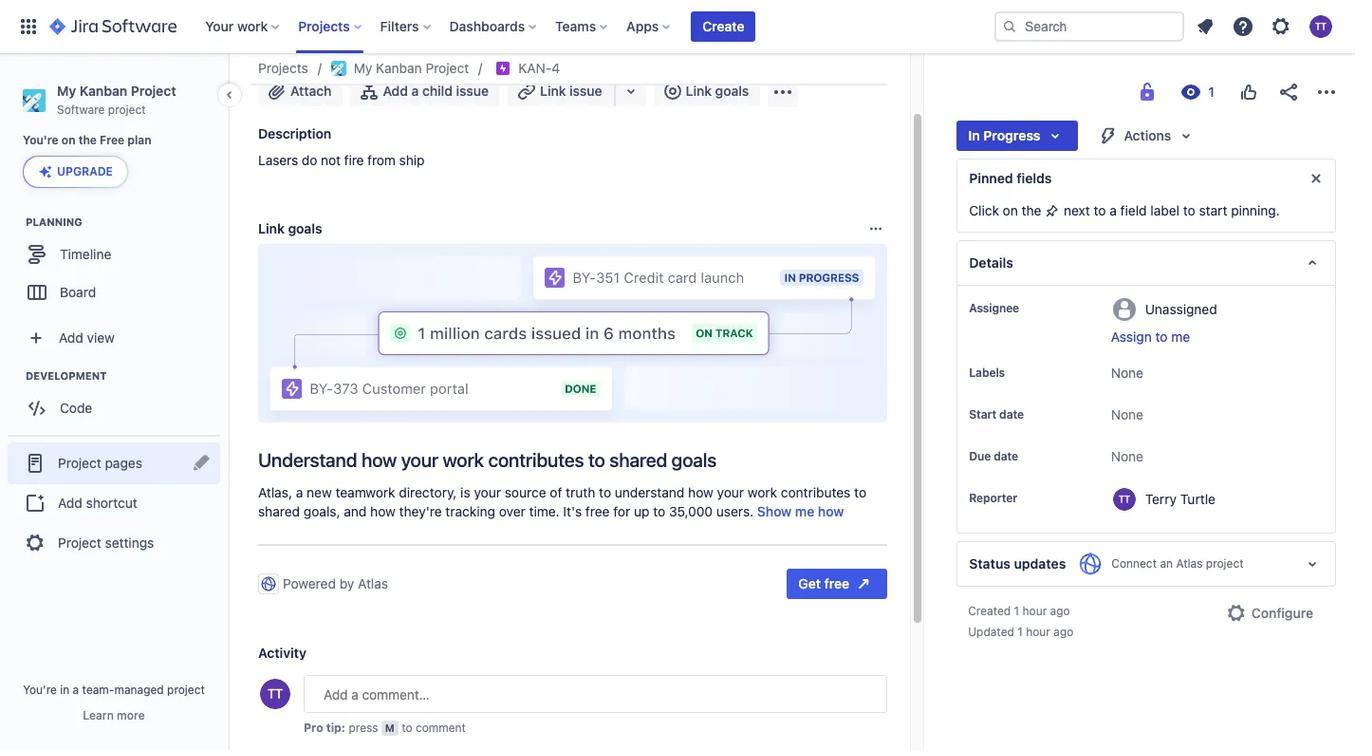Task type: vqa. For each thing, say whether or not it's contained in the screenshot.
Add inside dropdown button
yes



Task type: describe. For each thing, give the bounding box(es) containing it.
project inside project settings link
[[58, 534, 101, 551]]

details element
[[957, 240, 1337, 286]]

add for add view
[[59, 329, 83, 346]]

link issue
[[540, 83, 602, 99]]

apps button
[[621, 11, 678, 42]]

1 vertical spatial ago
[[1054, 625, 1074, 639]]

connect an atlas project
[[1112, 556, 1244, 571]]

created 1 hour ago updated 1 hour ago
[[969, 604, 1074, 639]]

planning image
[[3, 211, 26, 234]]

shortcut
[[86, 495, 137, 511]]

teams
[[556, 18, 596, 34]]

add for add a child issue
[[383, 83, 408, 99]]

start
[[1200, 202, 1228, 218]]

learn
[[83, 708, 114, 723]]

edit image
[[190, 451, 213, 474]]

project inside 'status updates' element
[[1207, 556, 1244, 571]]

dashboards button
[[444, 11, 544, 42]]

created
[[969, 604, 1011, 618]]

search image
[[1003, 19, 1018, 34]]

next to a field label to start pinning.
[[1061, 202, 1281, 218]]

link goals inside button
[[686, 83, 749, 99]]

unassigned
[[1146, 301, 1218, 317]]

assign to me button
[[1112, 328, 1317, 347]]

attach button
[[258, 76, 343, 106]]

settings
[[105, 534, 154, 551]]

0 vertical spatial hour
[[1023, 604, 1047, 618]]

reporter
[[970, 491, 1018, 505]]

learn more
[[83, 708, 145, 723]]

a for next to a field label to start pinning.
[[1110, 202, 1117, 218]]

press
[[349, 721, 378, 735]]

assignee
[[970, 301, 1020, 315]]

ship
[[399, 152, 425, 168]]

tip:
[[326, 721, 346, 735]]

m
[[385, 722, 395, 734]]

pinned
[[970, 170, 1014, 186]]

teams button
[[550, 11, 615, 42]]

label
[[1151, 202, 1180, 218]]

pinning.
[[1232, 202, 1281, 218]]

link goals button
[[654, 76, 761, 106]]

my for my kanban project software project
[[57, 83, 76, 99]]

add a child issue
[[383, 83, 489, 99]]

add view button
[[11, 319, 216, 357]]

assign
[[1112, 329, 1152, 345]]

development image
[[3, 365, 26, 388]]

board link
[[9, 274, 218, 312]]

pinned fields
[[970, 170, 1052, 186]]

to right next
[[1094, 202, 1107, 218]]

attach
[[291, 83, 332, 99]]

comment
[[416, 721, 466, 735]]

updates
[[1014, 555, 1067, 572]]

next
[[1064, 202, 1091, 218]]

comments
[[348, 671, 416, 688]]

plan
[[128, 133, 151, 147]]

banner containing your work
[[0, 0, 1356, 53]]

work
[[237, 18, 268, 34]]

newest first image
[[861, 672, 877, 688]]

add shortcut
[[58, 495, 137, 511]]

fire
[[344, 152, 364, 168]]

issue inside 'button'
[[456, 83, 489, 99]]

newest
[[782, 671, 829, 688]]

due
[[970, 449, 991, 463]]

timeline link
[[9, 236, 218, 274]]

my kanban project
[[354, 60, 469, 76]]

fields
[[1017, 170, 1052, 186]]

code
[[60, 400, 92, 416]]

help image
[[1232, 15, 1255, 38]]

add a child issue button
[[351, 76, 500, 106]]

my kanban project software project
[[57, 83, 176, 117]]

lasers
[[335, 38, 394, 65]]

issue inside button
[[570, 83, 602, 99]]

a for you're in a team-managed project
[[73, 683, 79, 697]]

you're in a team-managed project
[[23, 683, 205, 697]]

the for click
[[1022, 202, 1042, 218]]

team-
[[82, 683, 114, 697]]

vote options: no one has voted for this issue yet. image
[[1238, 81, 1261, 103]]

link for the link goals button
[[686, 83, 712, 99]]

pro tip: press m to comment
[[304, 721, 466, 735]]

managed
[[114, 683, 164, 697]]

lasers do not fire from ship
[[258, 152, 425, 168]]

code link
[[9, 390, 218, 428]]

kan-
[[519, 60, 552, 76]]

add for add shortcut
[[58, 495, 82, 511]]

copy link to issue image
[[557, 60, 572, 75]]

free
[[100, 133, 125, 147]]

create button
[[692, 11, 756, 42]]

profile image of terry turtle image
[[260, 679, 291, 709]]

assign to me
[[1112, 329, 1191, 345]]

connect
[[1112, 556, 1157, 571]]

board
[[60, 284, 96, 300]]

history
[[435, 671, 480, 688]]

the
[[292, 38, 331, 65]]

add shortcut button
[[8, 485, 220, 523]]

project inside my kanban project software project
[[131, 83, 176, 99]]

none for labels
[[1112, 365, 1144, 381]]

my for my kanban project
[[354, 60, 373, 76]]

filters
[[380, 18, 419, 34]]

1 vertical spatial 1
[[1018, 625, 1023, 639]]

the lasers are not firing
[[292, 38, 522, 65]]

more
[[117, 708, 145, 723]]

project pages
[[58, 455, 142, 471]]

4
[[552, 60, 560, 76]]

goals inside the link goals button
[[716, 83, 749, 99]]

your
[[205, 18, 234, 34]]

me
[[1172, 329, 1191, 345]]

1 vertical spatial hour
[[1027, 625, 1051, 639]]

you're for you're in a team-managed project
[[23, 683, 57, 697]]

to right m
[[402, 721, 413, 735]]

kan-4 link
[[519, 57, 560, 80]]

to inside assign to me button
[[1156, 329, 1168, 345]]

kan-4
[[519, 60, 560, 76]]

0 vertical spatial 1
[[1015, 604, 1020, 618]]

description
[[258, 125, 332, 141]]

kanban for my kanban project software project
[[80, 83, 127, 99]]

newest first
[[782, 671, 858, 688]]

settings image
[[1270, 15, 1293, 38]]

due date
[[970, 449, 1019, 463]]

status
[[970, 555, 1011, 572]]



Task type: locate. For each thing, give the bounding box(es) containing it.
0 horizontal spatial goals
[[288, 220, 322, 236]]

1 vertical spatial projects
[[258, 60, 308, 76]]

add
[[383, 83, 408, 99], [59, 329, 83, 346], [58, 495, 82, 511]]

in
[[60, 683, 70, 697]]

2 horizontal spatial project
[[1207, 556, 1244, 571]]

link goals image
[[661, 80, 684, 103]]

link down 4
[[540, 83, 566, 99]]

0 vertical spatial kanban
[[376, 60, 422, 76]]

pages
[[105, 455, 142, 471]]

status updates element
[[957, 541, 1337, 587]]

development
[[26, 370, 107, 382]]

1 vertical spatial project
[[1207, 556, 1244, 571]]

timeline
[[60, 246, 111, 262]]

share image
[[1278, 81, 1301, 103]]

0 horizontal spatial a
[[73, 683, 79, 697]]

date for due date
[[994, 449, 1019, 463]]

newest first button
[[770, 669, 888, 691]]

1 horizontal spatial issue
[[570, 83, 602, 99]]

1 vertical spatial not
[[321, 152, 341, 168]]

2 vertical spatial project
[[167, 683, 205, 697]]

1 horizontal spatial link
[[540, 83, 566, 99]]

add view
[[59, 329, 115, 346]]

labels
[[970, 366, 1006, 380]]

0 horizontal spatial link
[[258, 220, 285, 236]]

learn more button
[[83, 708, 145, 723]]

project down add shortcut
[[58, 534, 101, 551]]

2 vertical spatial none
[[1112, 448, 1144, 464]]

1 vertical spatial goals
[[288, 220, 322, 236]]

2 none from the top
[[1112, 406, 1144, 423]]

0 vertical spatial not
[[435, 38, 467, 65]]

link down lasers
[[258, 220, 285, 236]]

1 issue from the left
[[456, 83, 489, 99]]

primary element
[[11, 0, 995, 53]]

my inside my kanban project software project
[[57, 83, 76, 99]]

on right "click"
[[1003, 202, 1019, 218]]

projects
[[298, 18, 350, 34], [258, 60, 308, 76]]

1 vertical spatial on
[[1003, 202, 1019, 218]]

goals
[[716, 83, 749, 99], [288, 220, 322, 236]]

project right atlas
[[1207, 556, 1244, 571]]

menu bar
[[303, 669, 490, 691]]

project up plan
[[131, 83, 176, 99]]

add inside button
[[58, 495, 82, 511]]

menu bar containing all
[[303, 669, 490, 691]]

goals down do
[[288, 220, 322, 236]]

notifications image
[[1194, 15, 1217, 38]]

you're on the free plan
[[23, 133, 151, 147]]

projects up the attach
[[258, 60, 308, 76]]

1 vertical spatial a
[[1110, 202, 1117, 218]]

0 horizontal spatial issue
[[456, 83, 489, 99]]

you're up upgrade button
[[23, 133, 59, 147]]

a left the child
[[412, 83, 419, 99]]

projects link
[[258, 57, 308, 80]]

configure link
[[1214, 598, 1325, 629]]

1 horizontal spatial not
[[435, 38, 467, 65]]

projects for the projects popup button
[[298, 18, 350, 34]]

upgrade button
[[24, 157, 127, 187]]

0 horizontal spatial project
[[108, 102, 146, 117]]

1 horizontal spatial my
[[354, 60, 373, 76]]

you're for you're on the free plan
[[23, 133, 59, 147]]

link for link issue button
[[540, 83, 566, 99]]

the down fields
[[1022, 202, 1042, 218]]

child
[[423, 83, 453, 99]]

0 vertical spatial link goals
[[686, 83, 749, 99]]

on for click
[[1003, 202, 1019, 218]]

0 vertical spatial on
[[62, 133, 75, 147]]

hour right updated
[[1027, 625, 1051, 639]]

add down my kanban project link
[[383, 83, 408, 99]]

banner
[[0, 0, 1356, 53]]

epic image
[[496, 61, 511, 76]]

1 vertical spatial kanban
[[80, 83, 127, 99]]

2 issue from the left
[[570, 83, 602, 99]]

date right "start"
[[1000, 407, 1024, 422]]

0 vertical spatial projects
[[298, 18, 350, 34]]

link right link goals icon
[[686, 83, 712, 99]]

1 vertical spatial my
[[57, 83, 76, 99]]

none for due date
[[1112, 448, 1144, 464]]

project right 'managed'
[[167, 683, 205, 697]]

project up plan
[[108, 102, 146, 117]]

on up upgrade button
[[62, 133, 75, 147]]

not right the are
[[435, 38, 467, 65]]

3 none from the top
[[1112, 448, 1144, 464]]

project inside project pages link
[[58, 455, 101, 471]]

0 horizontal spatial the
[[79, 133, 97, 147]]

hour right created
[[1023, 604, 1047, 618]]

1 horizontal spatial goals
[[716, 83, 749, 99]]

project settings
[[58, 534, 154, 551]]

1 vertical spatial you're
[[23, 683, 57, 697]]

date
[[1000, 407, 1024, 422], [994, 449, 1019, 463]]

Search field
[[995, 11, 1185, 42]]

0 vertical spatial my
[[354, 60, 373, 76]]

pro
[[304, 721, 323, 735]]

1 horizontal spatial on
[[1003, 202, 1019, 218]]

1 right updated
[[1018, 625, 1023, 639]]

0 horizontal spatial not
[[321, 152, 341, 168]]

show:
[[258, 671, 296, 688]]

0 vertical spatial project
[[108, 102, 146, 117]]

are
[[399, 38, 430, 65]]

add inside 'button'
[[383, 83, 408, 99]]

details
[[970, 254, 1014, 271]]

not
[[435, 38, 467, 65], [321, 152, 341, 168]]

activity
[[258, 645, 307, 661]]

0 horizontal spatial kanban
[[80, 83, 127, 99]]

goals left add app 'icon'
[[716, 83, 749, 99]]

appswitcher icon image
[[17, 15, 40, 38]]

development group
[[9, 369, 227, 433]]

the for you're
[[79, 133, 97, 147]]

to left start
[[1184, 202, 1196, 218]]

1 horizontal spatial a
[[412, 83, 419, 99]]

2 vertical spatial a
[[73, 683, 79, 697]]

project inside my kanban project software project
[[108, 102, 146, 117]]

my inside my kanban project link
[[354, 60, 373, 76]]

your profile and settings image
[[1310, 15, 1333, 38]]

terry
[[1146, 490, 1177, 507]]

2 horizontal spatial link
[[686, 83, 712, 99]]

history button
[[429, 669, 486, 691]]

your work
[[205, 18, 268, 34]]

1 vertical spatial add
[[59, 329, 83, 346]]

1 vertical spatial date
[[994, 449, 1019, 463]]

planning group
[[9, 215, 227, 317]]

on for you're
[[62, 133, 75, 147]]

to left me
[[1156, 329, 1168, 345]]

link web pages and more image
[[620, 80, 642, 103]]

do
[[302, 152, 317, 168]]

project pages link
[[8, 443, 220, 485]]

1 none from the top
[[1112, 365, 1144, 381]]

configure
[[1252, 605, 1314, 621]]

comments button
[[342, 669, 421, 691]]

ago
[[1051, 604, 1071, 618], [1054, 625, 1074, 639]]

group containing project pages
[[8, 435, 220, 570]]

1 vertical spatial the
[[1022, 202, 1042, 218]]

the
[[79, 133, 97, 147], [1022, 202, 1042, 218]]

0 vertical spatial none
[[1112, 365, 1144, 381]]

group
[[8, 435, 220, 570]]

project
[[426, 60, 469, 76], [131, 83, 176, 99], [58, 455, 101, 471], [58, 534, 101, 551]]

firing
[[472, 38, 522, 65]]

projects inside popup button
[[298, 18, 350, 34]]

not right do
[[321, 152, 341, 168]]

project settings link
[[8, 523, 220, 564]]

0 horizontal spatial link goals
[[258, 220, 322, 236]]

add left shortcut
[[58, 495, 82, 511]]

click
[[970, 202, 1000, 218]]

2 horizontal spatial a
[[1110, 202, 1117, 218]]

my right the my kanban project image
[[354, 60, 373, 76]]

projects for projects link
[[258, 60, 308, 76]]

click on the
[[970, 202, 1046, 218]]

you're
[[23, 133, 59, 147], [23, 683, 57, 697]]

the left free
[[79, 133, 97, 147]]

none for start date
[[1112, 406, 1144, 423]]

1 vertical spatial none
[[1112, 406, 1144, 423]]

project inside my kanban project link
[[426, 60, 469, 76]]

my
[[354, 60, 373, 76], [57, 83, 76, 99]]

issue down copy link to issue image at the top of the page
[[570, 83, 602, 99]]

0 vertical spatial date
[[1000, 407, 1024, 422]]

add left view
[[59, 329, 83, 346]]

updated
[[969, 625, 1015, 639]]

link goals right link goals icon
[[686, 83, 749, 99]]

add app image
[[772, 80, 795, 103]]

kanban inside my kanban project link
[[376, 60, 422, 76]]

kanban inside my kanban project software project
[[80, 83, 127, 99]]

0 vertical spatial the
[[79, 133, 97, 147]]

1 horizontal spatial project
[[167, 683, 205, 697]]

dashboards
[[450, 18, 525, 34]]

1
[[1015, 604, 1020, 618], [1018, 625, 1023, 639]]

create
[[703, 18, 745, 34]]

you're left in
[[23, 683, 57, 697]]

issue right the child
[[456, 83, 489, 99]]

1 right created
[[1015, 604, 1020, 618]]

date right due
[[994, 449, 1019, 463]]

from
[[368, 152, 396, 168]]

0 vertical spatial a
[[412, 83, 419, 99]]

project up add shortcut
[[58, 455, 101, 471]]

kanban
[[376, 60, 422, 76], [80, 83, 127, 99]]

1 you're from the top
[[23, 133, 59, 147]]

first
[[832, 671, 858, 688]]

apps
[[627, 18, 659, 34]]

start
[[970, 407, 997, 422]]

link issue button
[[508, 76, 616, 106]]

projects up the
[[298, 18, 350, 34]]

link goals
[[686, 83, 749, 99], [258, 220, 322, 236]]

Add a comment… field
[[304, 675, 888, 713]]

0 vertical spatial goals
[[716, 83, 749, 99]]

1 horizontal spatial the
[[1022, 202, 1042, 218]]

planning
[[26, 216, 82, 228]]

0 horizontal spatial on
[[62, 133, 75, 147]]

field
[[1121, 202, 1148, 218]]

link goals down lasers
[[258, 220, 322, 236]]

1 horizontal spatial link goals
[[686, 83, 749, 99]]

lasers
[[258, 152, 298, 168]]

0 vertical spatial add
[[383, 83, 408, 99]]

1 horizontal spatial kanban
[[376, 60, 422, 76]]

add inside popup button
[[59, 329, 83, 346]]

0 vertical spatial ago
[[1051, 604, 1071, 618]]

0 vertical spatial you're
[[23, 133, 59, 147]]

project up the child
[[426, 60, 469, 76]]

all
[[313, 671, 329, 688]]

kanban for my kanban project
[[376, 60, 422, 76]]

my up software
[[57, 83, 76, 99]]

my kanban project image
[[331, 61, 346, 76]]

actions image
[[1316, 81, 1339, 103]]

date for start date
[[1000, 407, 1024, 422]]

all button
[[307, 669, 334, 691]]

a right in
[[73, 683, 79, 697]]

jira software image
[[49, 15, 177, 38], [49, 15, 177, 38]]

a left "field"
[[1110, 202, 1117, 218]]

1 vertical spatial link goals
[[258, 220, 322, 236]]

2 vertical spatial add
[[58, 495, 82, 511]]

2 you're from the top
[[23, 683, 57, 697]]

a inside 'button'
[[412, 83, 419, 99]]

hide message image
[[1306, 167, 1328, 190]]

0 horizontal spatial my
[[57, 83, 76, 99]]



